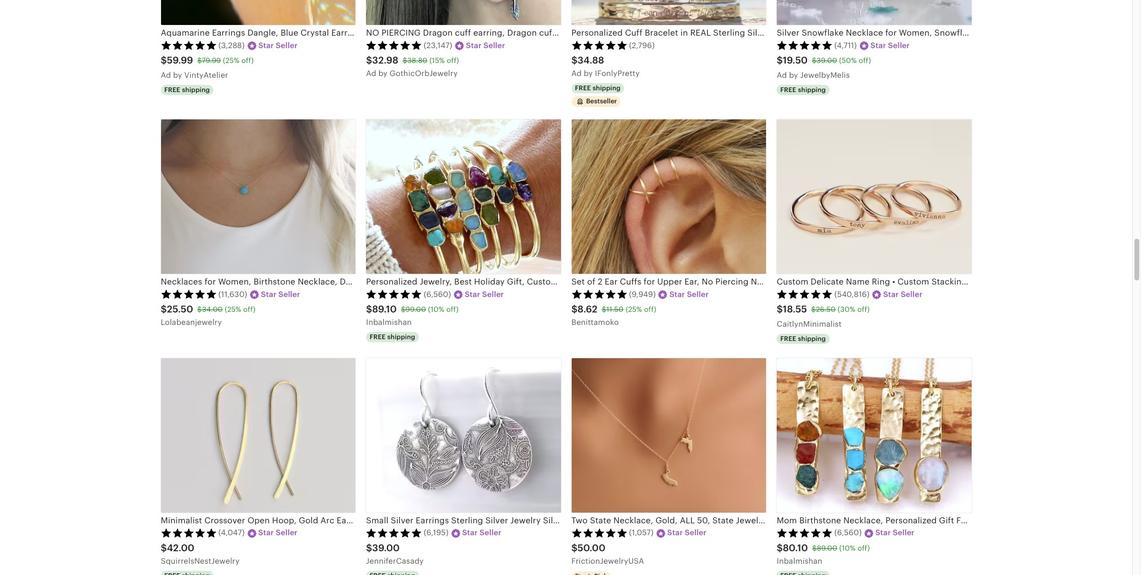 Task type: vqa. For each thing, say whether or not it's contained in the screenshot.
"25%+" in the Advent Calendars: 25%+ Off Link
no



Task type: describe. For each thing, give the bounding box(es) containing it.
19.50
[[783, 55, 808, 66]]

5 out of 5 stars image for 'necklaces for women, birthstone necklace, dainty necklace, handmade jewelry, gemstone necklace, minimalist necklace, gold necklace, silver' image
[[161, 289, 217, 299]]

b inside $ 34.88 a d b y ifonlypretty
[[584, 69, 589, 78]]

no piercing   dragon cuff earring, dragon cuff earring, gothic earring, gothic jewelry, dragon ear cuff, dragon earring, dragon cuff image
[[366, 0, 561, 25]]

shipping for 89.10
[[387, 334, 415, 341]]

0 horizontal spatial for
[[644, 277, 655, 287]]

star for 59.99
[[258, 41, 274, 50]]

off) for 59.99
[[241, 56, 254, 65]]

32.98
[[372, 55, 399, 66]]

free shipping for 18.55
[[781, 335, 826, 343]]

needed,
[[751, 277, 785, 287]]

$ 32.98 $ 38.80 (15% off) a d b y gothicorbjewelry
[[366, 55, 459, 78]]

star seller for 19.50
[[871, 41, 910, 50]]

off) for 19.50
[[859, 56, 871, 65]]

34.88
[[578, 55, 605, 66]]

minimalist crossover open hoop, gold arc earring, maine fish earring, jewelry under 50, simple gold jewelry, girlfriend wife mom sister gift image
[[161, 359, 356, 513]]

benittamoko
[[572, 318, 619, 327]]

women,
[[899, 28, 933, 38]]

inbalmishan for 89.10
[[366, 318, 412, 327]]

ear,
[[685, 277, 700, 287]]

99.00
[[406, 306, 426, 314]]

5 out of 5 stars image for small silver earrings sterling silver jewelry silver dangle earrings floral bohemian wildflower jewelry rustic jewelry - unique petites image
[[366, 528, 422, 538]]

5 out of 5 stars image for "silver snowflake necklace for women, snowflake jewelry gift for her" image
[[777, 40, 833, 50]]

25.50
[[167, 304, 193, 315]]

5 out of 5 stars image for personalized jewelry, best holiday gift, custom birthstone bracelet, gift for her, mothers custom bracelet gift, family gemstone bracelet. image
[[366, 289, 422, 299]]

5 out of 5 stars image for no piercing   dragon cuff earring, dragon cuff earring, gothic earring, gothic jewelry, dragon ear cuff, dragon earring, dragon cuff image
[[366, 40, 422, 50]]

$ 8.62 $ 11.50 (25% off) benittamoko
[[572, 304, 657, 327]]

y for 19.50
[[794, 71, 798, 80]]

b for 32.98
[[379, 69, 384, 78]]

50.00
[[578, 543, 606, 554]]

piercing
[[716, 277, 749, 287]]

(50%
[[839, 56, 857, 65]]

custom delicate name ring • custom stacking rings • skinny custom ring • bridesmaids gift • baby name mom gift • mothers gift • rm21f31 image
[[777, 120, 972, 274]]

free for 89.10
[[370, 334, 386, 341]]

mom birthstone necklace, personalized gift for her necklaces, custom necklace for mom, custom birthstone necklace, mom gift, gift necklace. image
[[777, 359, 972, 513]]

d inside $ 34.88 a d b y ifonlypretty
[[577, 69, 582, 78]]

small silver earrings sterling silver jewelry silver dangle earrings floral bohemian wildflower jewelry rustic jewelry - unique petites image
[[366, 359, 561, 513]]

gothicorbjewelry
[[390, 69, 458, 78]]

off) for 8.62
[[644, 306, 657, 314]]

squirrelsnestjewelry
[[161, 557, 240, 566]]

$ 50.00 frictionjewelryusa
[[572, 543, 644, 566]]

1 snowflake from the left
[[802, 28, 844, 38]]

off) for 89.10
[[446, 306, 459, 314]]

y inside $ 34.88 a d b y ifonlypretty
[[589, 69, 593, 78]]

$ inside $ 39.00 jennifercasady
[[366, 543, 372, 554]]

gift
[[1012, 28, 1027, 38]]

$ inside $ 34.88 a d b y ifonlypretty
[[572, 55, 578, 66]]

5 out of 5 stars image for mom birthstone necklace, personalized gift for her necklaces, custom necklace for mom, custom birthstone necklace, mom gift, gift necklace. image
[[777, 528, 833, 538]]

(4,047)
[[218, 529, 245, 538]]

star seller for 18.55
[[884, 290, 923, 299]]

(6,560) for 89.10
[[424, 290, 451, 299]]

89.00
[[817, 545, 838, 553]]

caitlynminimalist
[[777, 320, 842, 329]]

off) for 32.98
[[447, 56, 459, 65]]

2
[[598, 277, 603, 287]]

shipping for 19.50
[[798, 86, 826, 93]]

79.99
[[202, 56, 221, 65]]

vintyatelier
[[184, 71, 228, 80]]

star for 25.50
[[261, 290, 277, 299]]

d for 59.99
[[166, 71, 171, 80]]

$ inside $ 42.00 squirrelsnestjewelry
[[161, 543, 167, 554]]

a for 19.50
[[777, 71, 782, 80]]

free for 59.99
[[164, 86, 180, 93]]

star seller for 32.98
[[466, 41, 505, 50]]

her
[[1043, 28, 1057, 38]]

necklaces for women, birthstone necklace, dainty necklace, handmade jewelry, gemstone necklace, minimalist necklace, gold necklace, silver image
[[161, 120, 356, 274]]

set
[[572, 277, 585, 287]]

seller for 18.55
[[901, 290, 923, 299]]

star for 80.10
[[876, 529, 891, 538]]

of
[[587, 277, 596, 287]]

star for 32.98
[[466, 41, 482, 50]]

free shipping up bestseller
[[575, 84, 621, 92]]

jennifercasady
[[366, 557, 424, 566]]

39.00 inside $ 39.00 jennifercasady
[[372, 543, 400, 554]]

fake
[[788, 277, 806, 287]]

(15%
[[430, 56, 445, 65]]

$ 19.50 $ 39.00 (50% off) a d b y jewelbymelis
[[777, 55, 871, 80]]

42.00
[[167, 543, 195, 554]]

$ 42.00 squirrelsnestjewelry
[[161, 543, 240, 566]]

cartilage
[[808, 277, 845, 287]]

a for 59.99
[[161, 71, 166, 80]]

star seller for 25.50
[[261, 290, 300, 299]]

off) for 25.50
[[243, 306, 256, 314]]

5 out of 5 stars image for custom delicate name ring • custom stacking rings • skinny custom ring • bridesmaids gift • baby name mom gift • mothers gift • rm21f31 'image'
[[777, 289, 833, 299]]

5 out of 5 stars image for personalized cuff bracelet in real sterling silver, bronze, copper, brass, bronze, nickel, nugold, or aluminum image
[[572, 40, 628, 50]]

cuffs
[[620, 277, 642, 287]]

no
[[702, 277, 713, 287]]

$ 59.99 $ 79.99 (25% off) a d b y vintyatelier
[[161, 55, 254, 80]]

$ 89.10 $ 99.00 (10% off) inbalmishan
[[366, 304, 459, 327]]

a inside $ 34.88 a d b y ifonlypretty
[[572, 69, 577, 78]]

earring
[[848, 277, 877, 287]]

star for 8.62
[[670, 290, 685, 299]]

shipping up bestseller
[[593, 84, 621, 92]]

star for 18.55
[[884, 290, 899, 299]]

11.50
[[607, 306, 624, 314]]

free shipping for 19.50
[[781, 86, 826, 93]]



Task type: locate. For each thing, give the bounding box(es) containing it.
star seller for 80.10
[[876, 529, 915, 538]]

$ 25.50 $ 34.00 (25% off) lolabeanjewelry
[[161, 304, 256, 327]]

(6,560) for 80.10
[[835, 529, 862, 538]]

off) down (3,288)
[[241, 56, 254, 65]]

jewelry
[[979, 28, 1009, 38]]

(2,796)
[[629, 41, 655, 50]]

d down 59.99 at the top of page
[[166, 71, 171, 80]]

(30%
[[838, 306, 856, 314]]

free shipping for 89.10
[[370, 334, 415, 341]]

off) for 18.55
[[858, 306, 870, 314]]

5 out of 5 stars image up 59.99 at the top of page
[[161, 40, 217, 50]]

(6,560) up 89.00
[[835, 529, 862, 538]]

two state necklace, gold, all 50, state jewelry, california, new york, florida, mother's day, graduation gift, college, heart stamps image
[[572, 359, 766, 513]]

star seller for 59.99
[[258, 41, 298, 50]]

(10% right 99.00
[[428, 306, 444, 314]]

inbalmishan down 80.10
[[777, 557, 823, 566]]

d inside "$ 32.98 $ 38.80 (15% off) a d b y gothicorbjewelry"
[[371, 69, 376, 78]]

(25% down (9,949)
[[626, 306, 642, 314]]

star for 89.10
[[465, 290, 480, 299]]

1 horizontal spatial 39.00
[[817, 56, 837, 65]]

inbalmishan inside $ 89.10 $ 99.00 (10% off) inbalmishan
[[366, 318, 412, 327]]

inbalmishan down 89.10
[[366, 318, 412, 327]]

a left ifonlypretty
[[572, 69, 577, 78]]

seller for 59.99
[[276, 41, 298, 50]]

free shipping for 59.99
[[164, 86, 210, 93]]

d
[[371, 69, 376, 78], [577, 69, 582, 78], [166, 71, 171, 80], [782, 71, 787, 80]]

b inside $ 19.50 $ 39.00 (50% off) a d b y jewelbymelis
[[789, 71, 794, 80]]

set of 2 ear cuffs for upper ear, no piercing needed, fake cartilage earring
[[572, 277, 877, 287]]

26.50
[[816, 306, 836, 314]]

upper
[[658, 277, 683, 287]]

y for 32.98
[[383, 69, 388, 78]]

5 out of 5 stars image for set of 2 ear cuffs for upper ear, no piercing needed, fake cartilage earring image
[[572, 289, 628, 299]]

(25% down (11,630)
[[225, 306, 241, 314]]

free
[[575, 84, 591, 92], [164, 86, 180, 93], [781, 86, 797, 93], [370, 334, 386, 341], [781, 335, 797, 343]]

39.00
[[817, 56, 837, 65], [372, 543, 400, 554]]

39.00 up jewelbymelis
[[817, 56, 837, 65]]

free shipping
[[575, 84, 621, 92], [164, 86, 210, 93], [781, 86, 826, 93], [370, 334, 415, 341], [781, 335, 826, 343]]

off) inside "$ 32.98 $ 38.80 (15% off) a d b y gothicorbjewelry"
[[447, 56, 459, 65]]

seller for 32.98
[[484, 41, 505, 50]]

5 out of 5 stars image for aquamarine earrings dangle, blue crystal earrings leverback, blue earrings gold, march birthstone earrings gold image
[[161, 40, 217, 50]]

star for 19.50
[[871, 41, 886, 50]]

snowflake left jewelry at the right top of the page
[[935, 28, 977, 38]]

shipping for 18.55
[[798, 335, 826, 343]]

a down the silver
[[777, 71, 782, 80]]

1 vertical spatial (6,560)
[[835, 529, 862, 538]]

(25% inside $ 59.99 $ 79.99 (25% off) a d b y vintyatelier
[[223, 56, 240, 65]]

free shipping down 89.10
[[370, 334, 415, 341]]

free down caitlynminimalist
[[781, 335, 797, 343]]

0 horizontal spatial snowflake
[[802, 28, 844, 38]]

b down '32.98' on the top left
[[379, 69, 384, 78]]

b inside "$ 32.98 $ 38.80 (15% off) a d b y gothicorbjewelry"
[[379, 69, 384, 78]]

free shipping down jewelbymelis
[[781, 86, 826, 93]]

off)
[[241, 56, 254, 65], [447, 56, 459, 65], [859, 56, 871, 65], [243, 306, 256, 314], [446, 306, 459, 314], [644, 306, 657, 314], [858, 306, 870, 314], [858, 545, 870, 553]]

silver
[[777, 28, 800, 38]]

snowflake
[[802, 28, 844, 38], [935, 28, 977, 38]]

a inside "$ 32.98 $ 38.80 (15% off) a d b y gothicorbjewelry"
[[366, 69, 372, 78]]

b down 34.88
[[584, 69, 589, 78]]

off) right 99.00
[[446, 306, 459, 314]]

1 vertical spatial (10%
[[840, 545, 856, 553]]

0 vertical spatial 39.00
[[817, 56, 837, 65]]

1 horizontal spatial (10%
[[840, 545, 856, 553]]

free shipping down caitlynminimalist
[[781, 335, 826, 343]]

inbalmishan
[[366, 318, 412, 327], [777, 557, 823, 566]]

ifonlypretty
[[595, 69, 640, 78]]

personalized cuff bracelet in real sterling silver, bronze, copper, brass, bronze, nickel, nugold, or aluminum image
[[572, 0, 766, 25]]

silver snowflake necklace for women, snowflake jewelry gift for her
[[777, 28, 1057, 38]]

b down 59.99 at the top of page
[[173, 71, 178, 80]]

d down '32.98' on the top left
[[371, 69, 376, 78]]

$ inside $ 50.00 frictionjewelryusa
[[572, 543, 578, 554]]

b for 19.50
[[789, 71, 794, 80]]

59.99
[[167, 55, 193, 66]]

5 out of 5 stars image up $ 39.00 jennifercasady
[[366, 528, 422, 538]]

free down 89.10
[[370, 334, 386, 341]]

(25%
[[223, 56, 240, 65], [225, 306, 241, 314], [626, 306, 642, 314]]

38.80
[[407, 56, 428, 65]]

necklace
[[846, 28, 884, 38]]

(25% for 8.62
[[626, 306, 642, 314]]

(10% for 89.10
[[428, 306, 444, 314]]

(9,949)
[[629, 290, 656, 299]]

5 out of 5 stars image up 50.00
[[572, 528, 628, 538]]

y inside $ 59.99 $ 79.99 (25% off) a d b y vintyatelier
[[178, 71, 182, 80]]

for left her
[[1029, 28, 1040, 38]]

8.62
[[578, 304, 598, 315]]

free shipping down vintyatelier
[[164, 86, 210, 93]]

y down '32.98' on the top left
[[383, 69, 388, 78]]

off) inside $ 59.99 $ 79.99 (25% off) a d b y vintyatelier
[[241, 56, 254, 65]]

a left vintyatelier
[[161, 71, 166, 80]]

y for 59.99
[[178, 71, 182, 80]]

off) right (15%
[[447, 56, 459, 65]]

seller for 80.10
[[893, 529, 915, 538]]

5 out of 5 stars image up 80.10
[[777, 528, 833, 538]]

a inside $ 19.50 $ 39.00 (50% off) a d b y jewelbymelis
[[777, 71, 782, 80]]

$ 34.88 a d b y ifonlypretty
[[572, 55, 640, 78]]

off) right 89.00
[[858, 545, 870, 553]]

a inside $ 59.99 $ 79.99 (25% off) a d b y vintyatelier
[[161, 71, 166, 80]]

star seller
[[258, 41, 298, 50], [466, 41, 505, 50], [871, 41, 910, 50], [261, 290, 300, 299], [465, 290, 504, 299], [670, 290, 709, 299], [884, 290, 923, 299], [258, 529, 298, 538], [462, 529, 502, 538], [668, 529, 707, 538], [876, 529, 915, 538]]

(10%
[[428, 306, 444, 314], [840, 545, 856, 553]]

0 horizontal spatial inbalmishan
[[366, 318, 412, 327]]

5 out of 5 stars image up 25.50
[[161, 289, 217, 299]]

(6,195)
[[424, 529, 449, 538]]

(25% inside the $ 8.62 $ 11.50 (25% off) benittamoko
[[626, 306, 642, 314]]

seller for 8.62
[[687, 290, 709, 299]]

34.00
[[202, 306, 223, 314]]

for left women,
[[886, 28, 897, 38]]

(1,057)
[[629, 529, 654, 538]]

set of 2 ear cuffs for upper ear, no piercing needed, fake cartilage earring image
[[572, 120, 766, 274]]

off) for 80.10
[[858, 545, 870, 553]]

y inside "$ 32.98 $ 38.80 (15% off) a d b y gothicorbjewelry"
[[383, 69, 388, 78]]

1 horizontal spatial for
[[886, 28, 897, 38]]

d for 19.50
[[782, 71, 787, 80]]

free for 18.55
[[781, 335, 797, 343]]

y down 34.88
[[589, 69, 593, 78]]

2 snowflake from the left
[[935, 28, 977, 38]]

off) inside the $ 25.50 $ 34.00 (25% off) lolabeanjewelry
[[243, 306, 256, 314]]

for up (9,949)
[[644, 277, 655, 287]]

0 horizontal spatial (6,560)
[[424, 290, 451, 299]]

5 out of 5 stars image for two state necklace, gold, all 50, state jewelry, california, new york, florida, mother's day, graduation gift, college, heart stamps image
[[572, 528, 628, 538]]

(25% for 25.50
[[225, 306, 241, 314]]

shipping down vintyatelier
[[182, 86, 210, 93]]

for
[[886, 28, 897, 38], [1029, 28, 1040, 38], [644, 277, 655, 287]]

b down "19.50"
[[789, 71, 794, 80]]

free for 19.50
[[781, 86, 797, 93]]

(10% right 89.00
[[840, 545, 856, 553]]

off) down (11,630)
[[243, 306, 256, 314]]

(10% inside $ 80.10 $ 89.00 (10% off) inbalmishan
[[840, 545, 856, 553]]

5 out of 5 stars image up '32.98' on the top left
[[366, 40, 422, 50]]

$
[[161, 55, 167, 66], [366, 55, 372, 66], [572, 55, 578, 66], [777, 55, 783, 66], [197, 56, 202, 65], [403, 56, 407, 65], [812, 56, 817, 65], [161, 304, 167, 315], [366, 304, 372, 315], [572, 304, 578, 315], [777, 304, 783, 315], [197, 306, 202, 314], [401, 306, 406, 314], [602, 306, 607, 314], [812, 306, 816, 314], [161, 543, 167, 554], [366, 543, 372, 554], [572, 543, 578, 554], [777, 543, 783, 554], [813, 545, 817, 553]]

off) right (30%
[[858, 306, 870, 314]]

(23,147)
[[424, 41, 452, 50]]

39.00 up 'jennifercasady'
[[372, 543, 400, 554]]

y
[[383, 69, 388, 78], [589, 69, 593, 78], [178, 71, 182, 80], [794, 71, 798, 80]]

off) inside $ 19.50 $ 39.00 (50% off) a d b y jewelbymelis
[[859, 56, 871, 65]]

39.00 inside $ 19.50 $ 39.00 (50% off) a d b y jewelbymelis
[[817, 56, 837, 65]]

0 vertical spatial inbalmishan
[[366, 318, 412, 327]]

d inside $ 19.50 $ 39.00 (50% off) a d b y jewelbymelis
[[782, 71, 787, 80]]

ear
[[605, 277, 618, 287]]

b inside $ 59.99 $ 79.99 (25% off) a d b y vintyatelier
[[173, 71, 178, 80]]

5 out of 5 stars image
[[161, 40, 217, 50], [366, 40, 422, 50], [572, 40, 628, 50], [777, 40, 833, 50], [161, 289, 217, 299], [366, 289, 422, 299], [572, 289, 628, 299], [777, 289, 833, 299], [161, 528, 217, 538], [366, 528, 422, 538], [572, 528, 628, 538], [777, 528, 833, 538]]

off) inside the $ 8.62 $ 11.50 (25% off) benittamoko
[[644, 306, 657, 314]]

shipping for 59.99
[[182, 86, 210, 93]]

(4,711)
[[835, 41, 857, 50]]

(25% for 59.99
[[223, 56, 240, 65]]

1 horizontal spatial inbalmishan
[[777, 557, 823, 566]]

d for 32.98
[[371, 69, 376, 78]]

(11,630)
[[218, 290, 247, 299]]

0 horizontal spatial 39.00
[[372, 543, 400, 554]]

star
[[258, 41, 274, 50], [466, 41, 482, 50], [871, 41, 886, 50], [261, 290, 277, 299], [465, 290, 480, 299], [670, 290, 685, 299], [884, 290, 899, 299], [258, 529, 274, 538], [462, 529, 478, 538], [668, 529, 683, 538], [876, 529, 891, 538]]

off) inside $ 18.55 $ 26.50 (30% off) caitlynminimalist
[[858, 306, 870, 314]]

5 out of 5 stars image up 34.88
[[572, 40, 628, 50]]

0 vertical spatial (6,560)
[[424, 290, 451, 299]]

(3,288)
[[218, 41, 245, 50]]

5 out of 5 stars image for minimalist crossover open hoop, gold arc earring, maine fish earring, jewelry under 50, simple gold jewelry, girlfriend wife mom sister gift image
[[161, 528, 217, 538]]

5 out of 5 stars image down 2
[[572, 289, 628, 299]]

5 out of 5 stars image down 'fake'
[[777, 289, 833, 299]]

b for 59.99
[[173, 71, 178, 80]]

seller for 89.10
[[482, 290, 504, 299]]

personalized jewelry, best holiday gift, custom birthstone bracelet, gift for her, mothers custom bracelet gift, family gemstone bracelet. image
[[366, 120, 561, 274]]

y inside $ 19.50 $ 39.00 (50% off) a d b y jewelbymelis
[[794, 71, 798, 80]]

shipping down jewelbymelis
[[798, 86, 826, 93]]

(10% for 80.10
[[840, 545, 856, 553]]

(10% inside $ 89.10 $ 99.00 (10% off) inbalmishan
[[428, 306, 444, 314]]

a left gothicorbjewelry
[[366, 69, 372, 78]]

jewelbymelis
[[801, 71, 850, 80]]

y down 59.99 at the top of page
[[178, 71, 182, 80]]

inbalmishan for 80.10
[[777, 557, 823, 566]]

d inside $ 59.99 $ 79.99 (25% off) a d b y vintyatelier
[[166, 71, 171, 80]]

(540,816)
[[835, 290, 870, 299]]

1 vertical spatial 39.00
[[372, 543, 400, 554]]

free down "19.50"
[[781, 86, 797, 93]]

star seller for 8.62
[[670, 290, 709, 299]]

1 horizontal spatial snowflake
[[935, 28, 977, 38]]

shipping
[[593, 84, 621, 92], [182, 86, 210, 93], [798, 86, 826, 93], [387, 334, 415, 341], [798, 335, 826, 343]]

b
[[379, 69, 384, 78], [584, 69, 589, 78], [173, 71, 178, 80], [789, 71, 794, 80]]

5 out of 5 stars image up "19.50"
[[777, 40, 833, 50]]

off) right the (50%
[[859, 56, 871, 65]]

(6,560)
[[424, 290, 451, 299], [835, 529, 862, 538]]

aquamarine earrings dangle, blue crystal earrings leverback, blue earrings gold, march birthstone earrings gold image
[[161, 0, 356, 25]]

free up bestseller
[[575, 84, 591, 92]]

$ 80.10 $ 89.00 (10% off) inbalmishan
[[777, 543, 870, 566]]

inbalmishan inside $ 80.10 $ 89.00 (10% off) inbalmishan
[[777, 557, 823, 566]]

off) down (9,949)
[[644, 306, 657, 314]]

(25% inside the $ 25.50 $ 34.00 (25% off) lolabeanjewelry
[[225, 306, 241, 314]]

star seller for 89.10
[[465, 290, 504, 299]]

(25% down (3,288)
[[223, 56, 240, 65]]

off) inside $ 89.10 $ 99.00 (10% off) inbalmishan
[[446, 306, 459, 314]]

5 out of 5 stars image up 89.10
[[366, 289, 422, 299]]

80.10
[[783, 543, 808, 554]]

a
[[366, 69, 372, 78], [572, 69, 577, 78], [161, 71, 166, 80], [777, 71, 782, 80]]

a for 32.98
[[366, 69, 372, 78]]

snowflake up (4,711)
[[802, 28, 844, 38]]

bestseller
[[586, 98, 617, 105]]

0 horizontal spatial (10%
[[428, 306, 444, 314]]

1 horizontal spatial (6,560)
[[835, 529, 862, 538]]

d down "19.50"
[[782, 71, 787, 80]]

lolabeanjewelry
[[161, 318, 222, 327]]

(6,560) up 99.00
[[424, 290, 451, 299]]

89.10
[[372, 304, 397, 315]]

1 vertical spatial inbalmishan
[[777, 557, 823, 566]]

shipping down $ 89.10 $ 99.00 (10% off) inbalmishan
[[387, 334, 415, 341]]

off) inside $ 80.10 $ 89.00 (10% off) inbalmishan
[[858, 545, 870, 553]]

d down 34.88
[[577, 69, 582, 78]]

$ 18.55 $ 26.50 (30% off) caitlynminimalist
[[777, 304, 870, 329]]

shipping down caitlynminimalist
[[798, 335, 826, 343]]

seller for 25.50
[[279, 290, 300, 299]]

y down "19.50"
[[794, 71, 798, 80]]

$ 39.00 jennifercasady
[[366, 543, 424, 566]]

seller
[[276, 41, 298, 50], [484, 41, 505, 50], [888, 41, 910, 50], [279, 290, 300, 299], [482, 290, 504, 299], [687, 290, 709, 299], [901, 290, 923, 299], [276, 529, 298, 538], [480, 529, 502, 538], [685, 529, 707, 538], [893, 529, 915, 538]]

frictionjewelryusa
[[572, 557, 644, 566]]

silver snowflake necklace for women, snowflake jewelry gift for her image
[[777, 0, 972, 25]]

free down 59.99 at the top of page
[[164, 86, 180, 93]]

18.55
[[783, 304, 807, 315]]

seller for 19.50
[[888, 41, 910, 50]]

0 vertical spatial (10%
[[428, 306, 444, 314]]

2 horizontal spatial for
[[1029, 28, 1040, 38]]

5 out of 5 stars image up 42.00
[[161, 528, 217, 538]]



